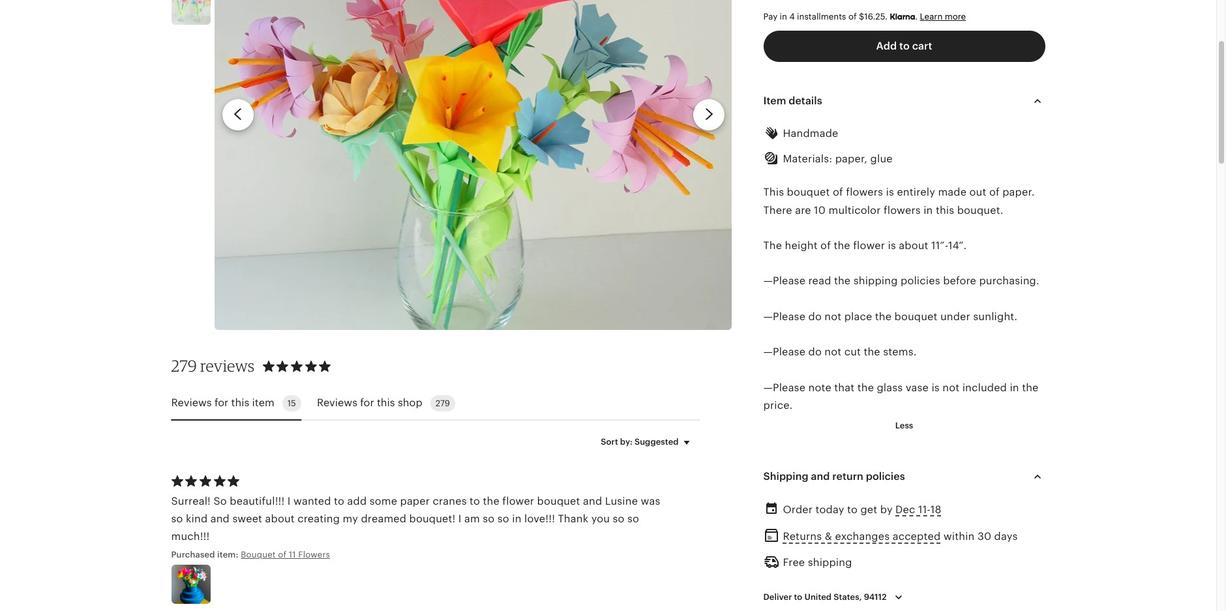 Task type: describe. For each thing, give the bounding box(es) containing it.
by:
[[621, 437, 633, 447]]

not inside —please note that the glass vase is not included in the price.
[[943, 382, 960, 393]]

1 vertical spatial flowers
[[884, 205, 921, 216]]

kind
[[186, 513, 208, 525]]

learn
[[921, 11, 943, 21]]

materials:
[[783, 154, 833, 165]]

94112
[[864, 592, 887, 602]]

dec 11-18 button
[[896, 501, 942, 520]]

glass
[[877, 382, 903, 393]]

installments
[[797, 11, 847, 21]]

in left 4
[[780, 11, 788, 21]]

sort
[[601, 437, 618, 447]]

sort by: suggested button
[[591, 429, 704, 456]]

the right included
[[1023, 382, 1039, 393]]

included
[[963, 382, 1008, 393]]

learn more button
[[921, 11, 967, 21]]

shop
[[398, 398, 423, 409]]

11
[[289, 550, 296, 560]]

deliver to united states, 94112
[[764, 592, 887, 602]]

note
[[809, 382, 832, 393]]

the inside surreal! so beautiful!!! i wanted to add some paper cranes to the flower bouquet and lusine was so kind and sweet about creating my dreamed bouquet! i am so so in love!!! thank you so so much!!!
[[483, 496, 500, 507]]

the right the cut
[[864, 347, 881, 358]]

vase
[[906, 382, 929, 393]]

15
[[288, 399, 296, 409]]

—please for —please read the shipping policies before purchasing.
[[764, 276, 806, 287]]

price.
[[764, 400, 793, 411]]

paper.
[[1003, 187, 1035, 198]]

reviews
[[200, 356, 255, 376]]

klarna
[[890, 11, 916, 21]]

—please for —please note that the glass vase is not included in the price.
[[764, 382, 806, 393]]

thank
[[558, 513, 589, 525]]

of right height
[[821, 240, 831, 251]]

1 vertical spatial bouquet
[[895, 311, 938, 322]]

dreamed
[[361, 513, 407, 525]]

deliver to united states, 94112 button
[[754, 584, 917, 611]]

the height of the flower is about 11"-14".
[[764, 240, 967, 251]]

1 vertical spatial is
[[888, 240, 897, 251]]

under
[[941, 311, 971, 322]]

is inside —please note that the glass vase is not included in the price.
[[932, 382, 940, 393]]

creating
[[298, 513, 340, 525]]

free
[[783, 558, 805, 569]]

return
[[833, 471, 864, 482]]

so
[[214, 496, 227, 507]]

11"-
[[932, 240, 949, 251]]

purchased
[[171, 550, 215, 560]]

0 vertical spatial about
[[899, 240, 929, 251]]

in inside —please note that the glass vase is not included in the price.
[[1010, 382, 1020, 393]]

the
[[764, 240, 783, 251]]

not for cut
[[825, 347, 842, 358]]

much!!!
[[171, 531, 210, 542]]

to left the "get"
[[848, 504, 858, 516]]

paper,
[[836, 154, 868, 165]]

are
[[796, 205, 812, 216]]

0 horizontal spatial and
[[211, 513, 230, 525]]

shipping
[[764, 471, 809, 482]]

was
[[641, 496, 661, 507]]

not for place
[[825, 311, 842, 322]]

for for item
[[215, 398, 229, 409]]

do for place
[[809, 311, 822, 322]]

paper
[[400, 496, 430, 507]]

add to cart button
[[764, 31, 1046, 62]]

—please do not place the bouquet under sunlight.
[[764, 311, 1018, 322]]

—please for —please do not cut the stems.
[[764, 347, 806, 358]]

1 horizontal spatial and
[[583, 496, 603, 507]]

exchanges
[[836, 531, 890, 542]]

before
[[944, 276, 977, 287]]

to up am
[[470, 496, 480, 507]]

reviews for this shop
[[317, 398, 423, 409]]

bouquet inside 'this bouquet of flowers is entirely made out of paper. there are 10 multicolor flowers in this bouquet.'
[[787, 187, 830, 198]]

order today to get by dec 11-18
[[783, 504, 942, 516]]

the down multicolor at the right top of the page
[[834, 240, 851, 251]]

1 so from the left
[[171, 513, 183, 525]]

in inside 'this bouquet of flowers is entirely made out of paper. there are 10 multicolor flowers in this bouquet.'
[[924, 205, 934, 216]]

details
[[789, 95, 823, 106]]

reviews for reviews for this shop
[[317, 398, 358, 409]]

sweet
[[233, 513, 262, 525]]

free shipping
[[783, 558, 853, 569]]

pay
[[764, 11, 778, 21]]

279 reviews
[[171, 356, 255, 376]]

.
[[916, 11, 918, 21]]

my
[[343, 513, 358, 525]]

the right place
[[876, 311, 892, 322]]

bouquet
[[241, 550, 276, 560]]

beautiful!!!
[[230, 496, 285, 507]]

—please note that the glass vase is not included in the price.
[[764, 382, 1039, 411]]

&
[[825, 531, 833, 542]]

to left the add
[[334, 496, 345, 507]]

less
[[896, 421, 914, 431]]

read
[[809, 276, 832, 287]]

days
[[995, 531, 1018, 542]]

10
[[814, 205, 826, 216]]

279 for 279
[[436, 399, 450, 409]]

0 vertical spatial flowers
[[847, 187, 884, 198]]

item
[[764, 95, 787, 106]]

deliver
[[764, 592, 792, 602]]

2 so from the left
[[483, 513, 495, 525]]

policies inside dropdown button
[[866, 471, 906, 482]]

this
[[764, 187, 785, 198]]

am
[[465, 513, 480, 525]]

this for reviews for this item
[[231, 398, 249, 409]]

—please for —please do not place the bouquet under sunlight.
[[764, 311, 806, 322]]

0 horizontal spatial i
[[288, 496, 291, 507]]

there
[[764, 205, 793, 216]]

do for cut
[[809, 347, 822, 358]]



Task type: vqa. For each thing, say whether or not it's contained in the screenshot.
leftmost key
no



Task type: locate. For each thing, give the bounding box(es) containing it.
bouquet of 11 flowers mother's day bouquet image 2 image
[[171, 0, 210, 25]]

flowers up multicolor at the right top of the page
[[847, 187, 884, 198]]

1 vertical spatial about
[[265, 513, 295, 525]]

returns & exchanges accepted button
[[783, 527, 941, 547]]

to inside deliver to united states, 94112 dropdown button
[[795, 592, 803, 602]]

tab list containing reviews for this item
[[171, 388, 700, 421]]

item
[[252, 398, 275, 409]]

1 vertical spatial 279
[[436, 399, 450, 409]]

accepted
[[893, 531, 941, 542]]

suggested
[[635, 437, 679, 447]]

0 horizontal spatial shipping
[[808, 558, 853, 569]]

1 vertical spatial flower
[[503, 496, 535, 507]]

reviews right 15
[[317, 398, 358, 409]]

item details
[[764, 95, 823, 106]]

i
[[288, 496, 291, 507], [459, 513, 462, 525]]

materials: paper, glue
[[783, 154, 893, 165]]

pay in 4 installments of $16.25. klarna . learn more
[[764, 11, 967, 21]]

1 horizontal spatial bouquet
[[787, 187, 830, 198]]

2 vertical spatial not
[[943, 382, 960, 393]]

surreal!
[[171, 496, 211, 507]]

for left 'shop'
[[360, 398, 374, 409]]

cart
[[913, 41, 933, 52]]

4 so from the left
[[613, 513, 625, 525]]

0 horizontal spatial bouquet
[[537, 496, 581, 507]]

cranes
[[433, 496, 467, 507]]

is left entirely
[[887, 187, 895, 198]]

14".
[[949, 240, 967, 251]]

flowers
[[298, 550, 330, 560]]

returns
[[783, 531, 822, 542]]

30
[[978, 531, 992, 542]]

multicolor
[[829, 205, 881, 216]]

279 left reviews
[[171, 356, 197, 376]]

1 —please from the top
[[764, 276, 806, 287]]

view details of this review photo by elaine min image
[[171, 565, 210, 605]]

—please inside —please note that the glass vase is not included in the price.
[[764, 382, 806, 393]]

do
[[809, 311, 822, 322], [809, 347, 822, 358]]

love!!!
[[525, 513, 555, 525]]

2 vertical spatial bouquet
[[537, 496, 581, 507]]

cut
[[845, 347, 861, 358]]

and left return
[[812, 471, 830, 482]]

1 horizontal spatial about
[[899, 240, 929, 251]]

flower
[[854, 240, 886, 251], [503, 496, 535, 507]]

bouquet up thank
[[537, 496, 581, 507]]

3 so from the left
[[498, 513, 510, 525]]

about left 11"-
[[899, 240, 929, 251]]

flowers
[[847, 187, 884, 198], [884, 205, 921, 216]]

wanted
[[294, 496, 331, 507]]

bouquet inside surreal! so beautiful!!! i wanted to add some paper cranes to the flower bouquet and lusine was so kind and sweet about creating my dreamed bouquet! i am so so in love!!! thank you so so much!!!
[[537, 496, 581, 507]]

the
[[834, 240, 851, 251], [835, 276, 851, 287], [876, 311, 892, 322], [864, 347, 881, 358], [858, 382, 874, 393], [1023, 382, 1039, 393], [483, 496, 500, 507]]

this for reviews for this shop
[[377, 398, 395, 409]]

not left the cut
[[825, 347, 842, 358]]

1 do from the top
[[809, 311, 822, 322]]

1 horizontal spatial this
[[377, 398, 395, 409]]

2 horizontal spatial bouquet
[[895, 311, 938, 322]]

flowers down entirely
[[884, 205, 921, 216]]

in left love!!!
[[512, 513, 522, 525]]

policies left before
[[901, 276, 941, 287]]

0 horizontal spatial flower
[[503, 496, 535, 507]]

for down reviews
[[215, 398, 229, 409]]

0 vertical spatial shipping
[[854, 276, 898, 287]]

glue
[[871, 154, 893, 165]]

—please
[[764, 276, 806, 287], [764, 311, 806, 322], [764, 347, 806, 358], [764, 382, 806, 393]]

shipping down the height of the flower is about 11"-14".
[[854, 276, 898, 287]]

0 vertical spatial policies
[[901, 276, 941, 287]]

this left 'shop'
[[377, 398, 395, 409]]

of left 11
[[278, 550, 287, 560]]

shipping and return policies
[[764, 471, 906, 482]]

not left place
[[825, 311, 842, 322]]

i left am
[[459, 513, 462, 525]]

1 horizontal spatial for
[[360, 398, 374, 409]]

bouquet
[[787, 187, 830, 198], [895, 311, 938, 322], [537, 496, 581, 507]]

purchasing.
[[980, 276, 1040, 287]]

1 horizontal spatial reviews
[[317, 398, 358, 409]]

279 right 'shop'
[[436, 399, 450, 409]]

18
[[931, 504, 942, 516]]

2 —please from the top
[[764, 311, 806, 322]]

bouquet!
[[410, 513, 456, 525]]

you
[[592, 513, 610, 525]]

5 so from the left
[[628, 513, 640, 525]]

0 vertical spatial 279
[[171, 356, 197, 376]]

is right 'vase'
[[932, 382, 940, 393]]

1 horizontal spatial shipping
[[854, 276, 898, 287]]

this inside 'this bouquet of flowers is entirely made out of paper. there are 10 multicolor flowers in this bouquet.'
[[936, 205, 955, 216]]

shipping down &
[[808, 558, 853, 569]]

0 horizontal spatial this
[[231, 398, 249, 409]]

stems.
[[884, 347, 917, 358]]

1 vertical spatial not
[[825, 347, 842, 358]]

2 for from the left
[[360, 398, 374, 409]]

bouquet.
[[958, 205, 1004, 216]]

1 vertical spatial i
[[459, 513, 462, 525]]

of
[[849, 11, 857, 21], [833, 187, 844, 198], [990, 187, 1000, 198], [821, 240, 831, 251], [278, 550, 287, 560]]

shipping
[[854, 276, 898, 287], [808, 558, 853, 569]]

0 vertical spatial and
[[812, 471, 830, 482]]

for for shop
[[360, 398, 374, 409]]

0 horizontal spatial about
[[265, 513, 295, 525]]

today
[[816, 504, 845, 516]]

reviews for reviews for this item
[[171, 398, 212, 409]]

get
[[861, 504, 878, 516]]

do up note
[[809, 347, 822, 358]]

so
[[171, 513, 183, 525], [483, 513, 495, 525], [498, 513, 510, 525], [613, 513, 625, 525], [628, 513, 640, 525]]

2 do from the top
[[809, 347, 822, 358]]

0 horizontal spatial for
[[215, 398, 229, 409]]

to inside add to cart button
[[900, 41, 910, 52]]

in inside surreal! so beautiful!!! i wanted to add some paper cranes to the flower bouquet and lusine was so kind and sweet about creating my dreamed bouquet! i am so so in love!!! thank you so so much!!!
[[512, 513, 522, 525]]

2 vertical spatial is
[[932, 382, 940, 393]]

out
[[970, 187, 987, 198]]

1 for from the left
[[215, 398, 229, 409]]

0 vertical spatial flower
[[854, 240, 886, 251]]

and up you at the left bottom of the page
[[583, 496, 603, 507]]

made
[[939, 187, 967, 198]]

bouquet of 11 flowers link
[[241, 550, 505, 561]]

item:
[[217, 550, 239, 560]]

and down so
[[211, 513, 230, 525]]

1 vertical spatial shipping
[[808, 558, 853, 569]]

about down "beautiful!!!"
[[265, 513, 295, 525]]

flower up love!!!
[[503, 496, 535, 507]]

returns & exchanges accepted within 30 days
[[783, 531, 1018, 542]]

1 vertical spatial and
[[583, 496, 603, 507]]

flower down multicolor at the right top of the page
[[854, 240, 886, 251]]

1 horizontal spatial i
[[459, 513, 462, 525]]

this down made
[[936, 205, 955, 216]]

dec
[[896, 504, 916, 516]]

less button
[[886, 414, 924, 438]]

not
[[825, 311, 842, 322], [825, 347, 842, 358], [943, 382, 960, 393]]

to left united
[[795, 592, 803, 602]]

1 vertical spatial do
[[809, 347, 822, 358]]

reviews for this item
[[171, 398, 275, 409]]

surreal! so beautiful!!! i wanted to add some paper cranes to the flower bouquet and lusine was so kind and sweet about creating my dreamed bouquet! i am so so in love!!! thank you so so much!!!
[[171, 496, 661, 542]]

2 horizontal spatial and
[[812, 471, 830, 482]]

height
[[785, 240, 818, 251]]

to left cart on the right top of page
[[900, 41, 910, 52]]

the right the cranes
[[483, 496, 500, 507]]

bouquet of 11 flowers mother's day bouquet image 1 image
[[214, 0, 732, 330]]

1 horizontal spatial flower
[[854, 240, 886, 251]]

is inside 'this bouquet of flowers is entirely made out of paper. there are 10 multicolor flowers in this bouquet.'
[[887, 187, 895, 198]]

279 for 279 reviews
[[171, 356, 197, 376]]

order
[[783, 504, 813, 516]]

is up —please read the shipping policies before purchasing.
[[888, 240, 897, 251]]

states,
[[834, 592, 862, 602]]

this
[[936, 205, 955, 216], [231, 398, 249, 409], [377, 398, 395, 409]]

purchased item: bouquet of 11 flowers
[[171, 550, 330, 560]]

flower inside surreal! so beautiful!!! i wanted to add some paper cranes to the flower bouquet and lusine was so kind and sweet about creating my dreamed bouquet! i am so so in love!!! thank you so so much!!!
[[503, 496, 535, 507]]

of left $16.25.
[[849, 11, 857, 21]]

in right included
[[1010, 382, 1020, 393]]

reviews down the 279 reviews
[[171, 398, 212, 409]]

add
[[348, 496, 367, 507]]

and inside dropdown button
[[812, 471, 830, 482]]

this left item
[[231, 398, 249, 409]]

of right out
[[990, 187, 1000, 198]]

item details button
[[752, 86, 1057, 117]]

the right read
[[835, 276, 851, 287]]

i left wanted
[[288, 496, 291, 507]]

0 vertical spatial is
[[887, 187, 895, 198]]

in down entirely
[[924, 205, 934, 216]]

0 horizontal spatial reviews
[[171, 398, 212, 409]]

bouquet down —please read the shipping policies before purchasing.
[[895, 311, 938, 322]]

of up multicolor at the right top of the page
[[833, 187, 844, 198]]

is
[[887, 187, 895, 198], [888, 240, 897, 251], [932, 382, 940, 393]]

1 vertical spatial policies
[[866, 471, 906, 482]]

1 horizontal spatial 279
[[436, 399, 450, 409]]

2 reviews from the left
[[317, 398, 358, 409]]

2 horizontal spatial this
[[936, 205, 955, 216]]

policies up "by"
[[866, 471, 906, 482]]

within
[[944, 531, 975, 542]]

the right "that"
[[858, 382, 874, 393]]

4
[[790, 11, 795, 21]]

not left included
[[943, 382, 960, 393]]

3 —please from the top
[[764, 347, 806, 358]]

for
[[215, 398, 229, 409], [360, 398, 374, 409]]

united
[[805, 592, 832, 602]]

2 vertical spatial and
[[211, 513, 230, 525]]

0 vertical spatial bouquet
[[787, 187, 830, 198]]

do down read
[[809, 311, 822, 322]]

this bouquet of flowers is entirely made out of paper. there are 10 multicolor flowers in this bouquet.
[[764, 187, 1035, 216]]

0 horizontal spatial 279
[[171, 356, 197, 376]]

sort by: suggested
[[601, 437, 679, 447]]

0 vertical spatial not
[[825, 311, 842, 322]]

about inside surreal! so beautiful!!! i wanted to add some paper cranes to the flower bouquet and lusine was so kind and sweet about creating my dreamed bouquet! i am so so in love!!! thank you so so much!!!
[[265, 513, 295, 525]]

more
[[945, 11, 967, 21]]

0 vertical spatial i
[[288, 496, 291, 507]]

1 reviews from the left
[[171, 398, 212, 409]]

tab list
[[171, 388, 700, 421]]

0 vertical spatial do
[[809, 311, 822, 322]]

4 —please from the top
[[764, 382, 806, 393]]

bouquet up are
[[787, 187, 830, 198]]



